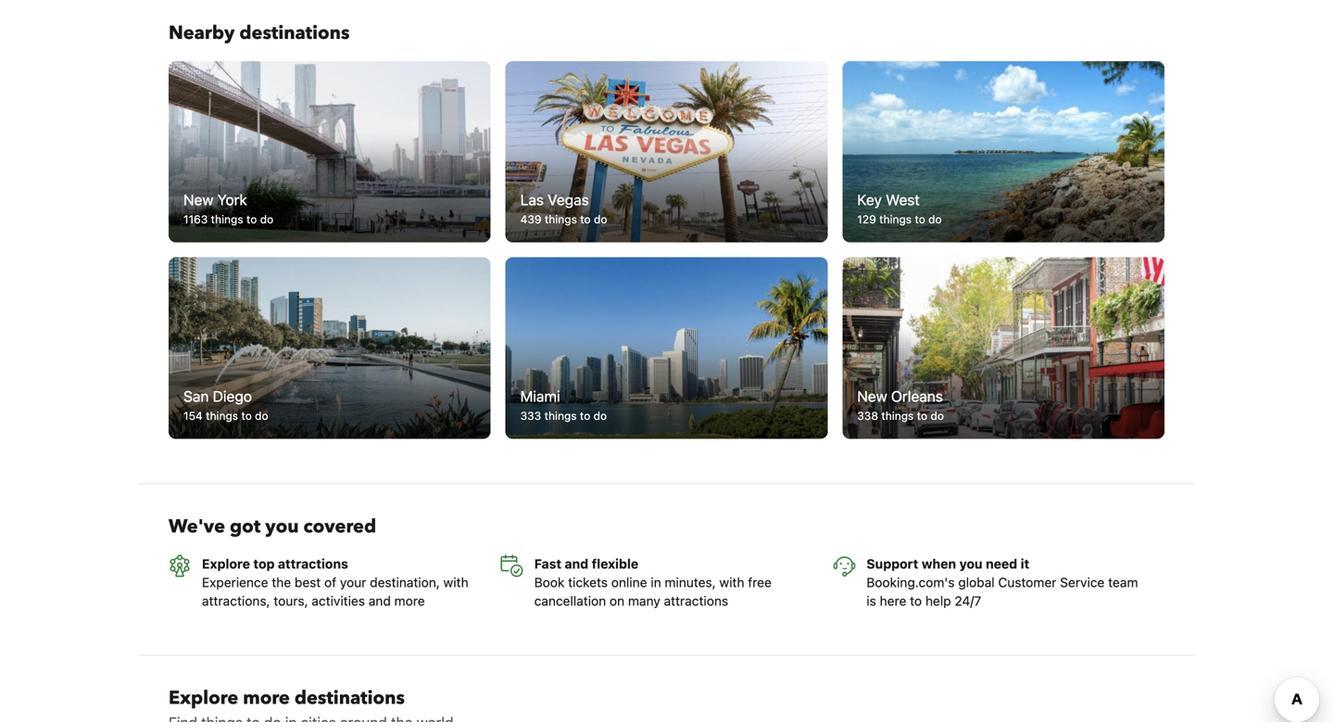 Task type: describe. For each thing, give the bounding box(es) containing it.
things for new york
[[211, 213, 243, 226]]

key west image
[[843, 61, 1165, 243]]

explore more destinations
[[169, 685, 405, 711]]

new york image
[[169, 61, 491, 243]]

new for new orleans
[[858, 387, 888, 405]]

things for san diego
[[206, 409, 238, 422]]

is
[[867, 593, 877, 608]]

when
[[922, 556, 957, 571]]

las
[[521, 191, 544, 209]]

free
[[748, 575, 772, 590]]

miami 333 things to do
[[521, 387, 607, 422]]

global
[[959, 575, 995, 590]]

1 vertical spatial destinations
[[295, 685, 405, 711]]

439
[[521, 213, 542, 226]]

338
[[858, 409, 879, 422]]

129
[[858, 213, 877, 226]]

do for san diego
[[255, 409, 269, 422]]

to for new orleans
[[918, 409, 928, 422]]

with inside the fast and flexible book tickets online in minutes, with free cancellation on many attractions
[[720, 575, 745, 590]]

do for new york
[[260, 213, 274, 226]]

with inside explore top attractions experience the best of your destination, with attractions, tours, activities and more
[[444, 575, 469, 590]]

24/7
[[955, 593, 982, 608]]

help
[[926, 593, 952, 608]]

0 vertical spatial destinations
[[240, 20, 350, 46]]

explore top attractions experience the best of your destination, with attractions, tours, activities and more
[[202, 556, 469, 608]]

san diego image
[[169, 257, 491, 439]]

support
[[867, 556, 919, 571]]

activities
[[312, 593, 365, 608]]

333
[[521, 409, 542, 422]]

more inside explore top attractions experience the best of your destination, with attractions, tours, activities and more
[[395, 593, 425, 608]]

orleans
[[892, 387, 944, 405]]

best
[[295, 575, 321, 590]]

miami image
[[498, 253, 836, 443]]

things for new orleans
[[882, 409, 914, 422]]

in
[[651, 575, 662, 590]]

we've got you covered
[[169, 514, 377, 539]]

san
[[184, 387, 209, 405]]

to for new york
[[247, 213, 257, 226]]

we've
[[169, 514, 225, 539]]

destination,
[[370, 575, 440, 590]]

on
[[610, 593, 625, 608]]

the
[[272, 575, 291, 590]]

booking.com's
[[867, 575, 955, 590]]

and inside explore top attractions experience the best of your destination, with attractions, tours, activities and more
[[369, 593, 391, 608]]

las vegas 439 things to do
[[521, 191, 608, 226]]

do for new orleans
[[931, 409, 945, 422]]

flexible
[[592, 556, 639, 571]]

154
[[184, 409, 203, 422]]

key west 129 things to do
[[858, 191, 942, 226]]

do for las vegas
[[594, 213, 608, 226]]

do inside the miami 333 things to do
[[594, 409, 607, 422]]

york
[[218, 191, 247, 209]]

1163
[[184, 213, 208, 226]]

attractions,
[[202, 593, 270, 608]]

to inside the miami 333 things to do
[[580, 409, 591, 422]]

cancellation
[[535, 593, 606, 608]]

here
[[880, 593, 907, 608]]

tours,
[[274, 593, 308, 608]]

things for key west
[[880, 213, 912, 226]]

attractions inside explore top attractions experience the best of your destination, with attractions, tours, activities and more
[[278, 556, 348, 571]]

got
[[230, 514, 261, 539]]

customer
[[999, 575, 1057, 590]]

nearby
[[169, 20, 235, 46]]

need
[[986, 556, 1018, 571]]



Task type: vqa. For each thing, say whether or not it's contained in the screenshot.
rightmost Car
no



Task type: locate. For each thing, give the bounding box(es) containing it.
to for san diego
[[241, 409, 252, 422]]

things
[[211, 213, 243, 226], [545, 213, 577, 226], [880, 213, 912, 226], [206, 409, 238, 422], [545, 409, 577, 422], [882, 409, 914, 422]]

things down vegas
[[545, 213, 577, 226]]

destinations
[[240, 20, 350, 46], [295, 685, 405, 711]]

explore for explore more destinations
[[169, 685, 238, 711]]

0 horizontal spatial new
[[184, 191, 214, 209]]

explore
[[202, 556, 250, 571], [169, 685, 238, 711]]

0 horizontal spatial with
[[444, 575, 469, 590]]

1 horizontal spatial you
[[960, 556, 983, 571]]

tickets
[[568, 575, 608, 590]]

new inside 'new york 1163 things to do'
[[184, 191, 214, 209]]

you inside support when you need it booking.com's global customer service team is here to help 24/7
[[960, 556, 983, 571]]

attractions up best
[[278, 556, 348, 571]]

nearby destinations
[[169, 20, 350, 46]]

of
[[325, 575, 337, 590]]

top
[[253, 556, 275, 571]]

2 with from the left
[[720, 575, 745, 590]]

do right 333
[[594, 409, 607, 422]]

do right 1163 at the top left of the page
[[260, 213, 274, 226]]

new up 1163 at the top left of the page
[[184, 191, 214, 209]]

and
[[565, 556, 589, 571], [369, 593, 391, 608]]

to down york
[[247, 213, 257, 226]]

to for key west
[[915, 213, 926, 226]]

and up tickets
[[565, 556, 589, 571]]

1 vertical spatial more
[[243, 685, 290, 711]]

team
[[1109, 575, 1139, 590]]

1 horizontal spatial more
[[395, 593, 425, 608]]

service
[[1061, 575, 1105, 590]]

and inside the fast and flexible book tickets online in minutes, with free cancellation on many attractions
[[565, 556, 589, 571]]

1 vertical spatial and
[[369, 593, 391, 608]]

0 vertical spatial you
[[265, 514, 299, 539]]

new inside 'new orleans 338 things to do'
[[858, 387, 888, 405]]

your
[[340, 575, 367, 590]]

minutes,
[[665, 575, 716, 590]]

miami
[[521, 387, 561, 405]]

new orleans 338 things to do
[[858, 387, 945, 422]]

0 horizontal spatial attractions
[[278, 556, 348, 571]]

west
[[886, 191, 920, 209]]

do inside 'new orleans 338 things to do'
[[931, 409, 945, 422]]

new york 1163 things to do
[[184, 191, 274, 226]]

attractions inside the fast and flexible book tickets online in minutes, with free cancellation on many attractions
[[664, 593, 729, 608]]

explore for explore top attractions experience the best of your destination, with attractions, tours, activities and more
[[202, 556, 250, 571]]

do right 439
[[594, 213, 608, 226]]

key
[[858, 191, 882, 209]]

do inside las vegas 439 things to do
[[594, 213, 608, 226]]

new
[[184, 191, 214, 209], [858, 387, 888, 405]]

things down "orleans"
[[882, 409, 914, 422]]

to inside las vegas 439 things to do
[[581, 213, 591, 226]]

0 vertical spatial and
[[565, 556, 589, 571]]

new orleans image
[[843, 257, 1165, 439]]

things inside san diego 154 things to do
[[206, 409, 238, 422]]

to down vegas
[[581, 213, 591, 226]]

things inside las vegas 439 things to do
[[545, 213, 577, 226]]

you for got
[[265, 514, 299, 539]]

1 vertical spatial attractions
[[664, 593, 729, 608]]

to inside 'new york 1163 things to do'
[[247, 213, 257, 226]]

do right the 154
[[255, 409, 269, 422]]

things inside key west 129 things to do
[[880, 213, 912, 226]]

and down the destination, at left bottom
[[369, 593, 391, 608]]

do inside 'new york 1163 things to do'
[[260, 213, 274, 226]]

to right 333
[[580, 409, 591, 422]]

with left free
[[720, 575, 745, 590]]

things inside 'new orleans 338 things to do'
[[882, 409, 914, 422]]

things down miami
[[545, 409, 577, 422]]

do inside key west 129 things to do
[[929, 213, 942, 226]]

1 horizontal spatial attractions
[[664, 593, 729, 608]]

0 horizontal spatial you
[[265, 514, 299, 539]]

to down "orleans"
[[918, 409, 928, 422]]

to down booking.com's
[[910, 593, 923, 608]]

support when you need it booking.com's global customer service team is here to help 24/7
[[867, 556, 1139, 608]]

attractions
[[278, 556, 348, 571], [664, 593, 729, 608]]

things down diego
[[206, 409, 238, 422]]

0 vertical spatial more
[[395, 593, 425, 608]]

more
[[395, 593, 425, 608], [243, 685, 290, 711]]

you up global at the bottom right of page
[[960, 556, 983, 571]]

attractions down minutes,
[[664, 593, 729, 608]]

0 vertical spatial new
[[184, 191, 214, 209]]

fast
[[535, 556, 562, 571]]

book
[[535, 575, 565, 590]]

do down "orleans"
[[931, 409, 945, 422]]

covered
[[304, 514, 377, 539]]

to inside support when you need it booking.com's global customer service team is here to help 24/7
[[910, 593, 923, 608]]

things inside 'new york 1163 things to do'
[[211, 213, 243, 226]]

0 vertical spatial attractions
[[278, 556, 348, 571]]

vegas
[[548, 191, 589, 209]]

do
[[260, 213, 274, 226], [594, 213, 608, 226], [929, 213, 942, 226], [255, 409, 269, 422], [594, 409, 607, 422], [931, 409, 945, 422]]

do right 129
[[929, 213, 942, 226]]

do inside san diego 154 things to do
[[255, 409, 269, 422]]

to inside 'new orleans 338 things to do'
[[918, 409, 928, 422]]

0 horizontal spatial more
[[243, 685, 290, 711]]

1 horizontal spatial with
[[720, 575, 745, 590]]

things inside the miami 333 things to do
[[545, 409, 577, 422]]

many
[[628, 593, 661, 608]]

to inside san diego 154 things to do
[[241, 409, 252, 422]]

1 vertical spatial explore
[[169, 685, 238, 711]]

with
[[444, 575, 469, 590], [720, 575, 745, 590]]

1 horizontal spatial new
[[858, 387, 888, 405]]

you right got
[[265, 514, 299, 539]]

0 horizontal spatial and
[[369, 593, 391, 608]]

1 vertical spatial you
[[960, 556, 983, 571]]

things down west
[[880, 213, 912, 226]]

to
[[247, 213, 257, 226], [581, 213, 591, 226], [915, 213, 926, 226], [241, 409, 252, 422], [580, 409, 591, 422], [918, 409, 928, 422], [910, 593, 923, 608]]

las vegas image
[[506, 61, 828, 243]]

1 with from the left
[[444, 575, 469, 590]]

new for new york
[[184, 191, 214, 209]]

you for when
[[960, 556, 983, 571]]

to down diego
[[241, 409, 252, 422]]

to inside key west 129 things to do
[[915, 213, 926, 226]]

diego
[[213, 387, 252, 405]]

experience
[[202, 575, 268, 590]]

1 vertical spatial new
[[858, 387, 888, 405]]

things for las vegas
[[545, 213, 577, 226]]

new up 338
[[858, 387, 888, 405]]

fast and flexible book tickets online in minutes, with free cancellation on many attractions
[[535, 556, 772, 608]]

to down west
[[915, 213, 926, 226]]

explore inside explore top attractions experience the best of your destination, with attractions, tours, activities and more
[[202, 556, 250, 571]]

online
[[612, 575, 648, 590]]

you
[[265, 514, 299, 539], [960, 556, 983, 571]]

things down york
[[211, 213, 243, 226]]

with right the destination, at left bottom
[[444, 575, 469, 590]]

san diego 154 things to do
[[184, 387, 269, 422]]

0 vertical spatial explore
[[202, 556, 250, 571]]

1 horizontal spatial and
[[565, 556, 589, 571]]

it
[[1021, 556, 1030, 571]]

do for key west
[[929, 213, 942, 226]]

to for las vegas
[[581, 213, 591, 226]]



